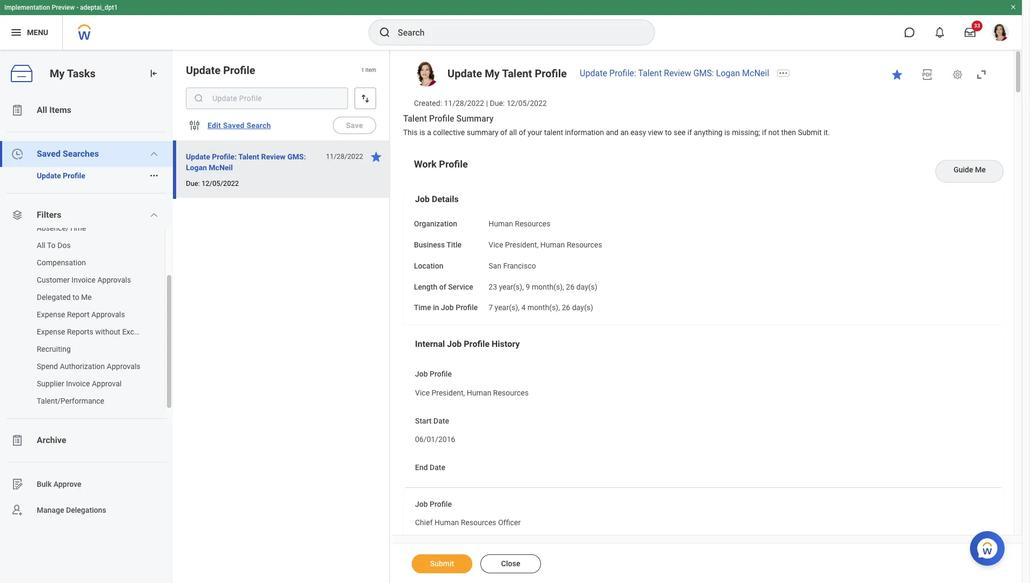 Task type: describe. For each thing, give the bounding box(es) containing it.
talent information
[[544, 128, 604, 137]]

anything
[[694, 128, 723, 137]]

profile inside button
[[63, 171, 85, 180]]

preview
[[52, 4, 75, 11]]

without
[[95, 328, 120, 336]]

clipboard image
[[11, 434, 24, 447]]

customer invoice approvals
[[37, 276, 131, 284]]

missing;
[[732, 128, 761, 137]]

update profile button
[[0, 167, 145, 184]]

me inside button
[[81, 293, 92, 302]]

menu
[[27, 28, 48, 37]]

year(s), for 7
[[495, 304, 520, 312]]

internal job profile history
[[415, 339, 520, 349]]

1
[[361, 67, 364, 73]]

job profile element containing chief human resources officer
[[415, 512, 521, 532]]

is
[[725, 128, 730, 137]]

created:
[[414, 99, 442, 108]]

saved searches button
[[0, 141, 173, 167]]

time in job profile
[[414, 304, 478, 312]]

0 vertical spatial profile:
[[610, 68, 636, 78]]

officer
[[498, 519, 521, 527]]

talent/performance button
[[0, 393, 154, 410]]

expense reports without exceptions
[[37, 328, 159, 336]]

delegated
[[37, 293, 71, 302]]

date for end date
[[430, 463, 446, 472]]

justify image
[[10, 26, 23, 39]]

rename image
[[11, 478, 24, 491]]

logan inside button
[[186, 163, 207, 172]]

start date element
[[415, 428, 455, 448]]

internal job profile history element
[[403, 330, 1004, 583]]

vice president, human resources for the business title element
[[489, 241, 602, 249]]

invoice for approvals
[[72, 276, 96, 284]]

edit saved search
[[208, 121, 271, 130]]

job right internal
[[447, 339, 462, 349]]

-
[[76, 4, 78, 11]]

close environment banner image
[[1011, 4, 1017, 10]]

job down internal
[[415, 370, 428, 379]]

chevron down image for saved searches
[[150, 150, 159, 158]]

2 if from the left
[[762, 128, 767, 137]]

spend authorization approvals
[[37, 362, 140, 371]]

job right in
[[441, 304, 454, 312]]

save button
[[333, 117, 376, 134]]

delegated to me button
[[0, 289, 154, 306]]

work profile
[[414, 159, 468, 170]]

expense report approvals button
[[0, 306, 154, 323]]

president, for vice president, human resources 'text field'
[[432, 389, 465, 397]]

then
[[782, 128, 796, 137]]

view printable version (pdf) image
[[921, 68, 934, 81]]

saved searches
[[37, 149, 99, 159]]

resources inside organization element
[[515, 220, 551, 228]]

23 year(s), 9 month(s), 26 day(s)
[[489, 283, 598, 291]]

inbox large image
[[965, 27, 976, 38]]

searches
[[63, 149, 99, 159]]

day(s) for 7 year(s), 4 month(s), 26 day(s)
[[572, 304, 593, 312]]

profile inside talent profile summary this is a collective summary of all of your talent information and an easy view to see if anything is missing; if not then submit it.
[[429, 113, 454, 124]]

job details
[[415, 194, 459, 205]]

all
[[509, 128, 517, 137]]

2 horizontal spatial of
[[519, 128, 526, 137]]

resources inside the business title element
[[567, 241, 602, 249]]

details
[[432, 194, 459, 205]]

length of service
[[414, 283, 473, 291]]

|
[[486, 99, 488, 108]]

business
[[414, 241, 445, 249]]

end
[[415, 463, 428, 472]]

absence/time button
[[0, 220, 154, 237]]

configure image
[[188, 119, 201, 132]]

see
[[674, 128, 686, 137]]

spend
[[37, 362, 58, 371]]

23
[[489, 283, 497, 291]]

exceptions
[[122, 328, 159, 336]]

related actions image
[[149, 171, 159, 181]]

invoice for approval
[[66, 380, 90, 388]]

not
[[769, 128, 780, 137]]

9
[[526, 283, 530, 291]]

year(s), for 23
[[499, 283, 524, 291]]

profile inside job details element
[[456, 304, 478, 312]]

to
[[47, 241, 56, 250]]

supplier invoice approval
[[37, 380, 122, 388]]

close
[[501, 560, 521, 568]]

menu button
[[0, 15, 62, 50]]

my inside my tasks element
[[50, 67, 65, 80]]

archive button
[[0, 428, 173, 454]]

manage delegations
[[37, 506, 106, 515]]

0 horizontal spatial search image
[[194, 93, 204, 104]]

update my talent profile
[[448, 67, 567, 80]]

submit button
[[412, 555, 473, 574]]

bulk
[[37, 480, 52, 489]]

0 vertical spatial star image
[[891, 68, 904, 81]]

due: 12/05/2022
[[186, 180, 239, 188]]

implementation preview -   adeptai_dpt1
[[4, 4, 118, 11]]

list containing absence/time
[[0, 220, 173, 410]]

organization
[[414, 220, 457, 228]]

collective summary
[[433, 128, 499, 137]]

internal
[[415, 339, 445, 349]]

list containing all items
[[0, 97, 173, 523]]

employee's photo (logan mcneil) image
[[414, 62, 439, 87]]

1 horizontal spatial gms:
[[694, 68, 714, 78]]

approval
[[92, 380, 122, 388]]

job profile element containing vice president, human resources
[[415, 382, 529, 401]]

0 vertical spatial 11/28/2022
[[444, 99, 484, 108]]

supplier invoice approval button
[[0, 375, 154, 393]]

26 for 23 year(s), 9 month(s), 26 day(s)
[[566, 283, 575, 291]]

archive
[[37, 435, 66, 446]]

26 for 7 year(s), 4 month(s), 26 day(s)
[[562, 304, 571, 312]]

human inside the business title element
[[541, 241, 565, 249]]

vice president, human resources for vice president, human resources 'text field'
[[415, 389, 529, 397]]

0 vertical spatial 12/05/2022
[[507, 99, 547, 108]]

talent inside update profile: talent review gms: logan mcneil
[[238, 152, 259, 161]]

time in job profile element
[[489, 297, 593, 313]]

expense for expense report approvals
[[37, 310, 65, 319]]

Chief Human Resources Officer text field
[[415, 512, 521, 531]]

1 vertical spatial star image
[[370, 150, 383, 163]]

recruiting
[[37, 345, 71, 354]]

san
[[489, 262, 502, 270]]

guide me button
[[937, 161, 1004, 182]]

7
[[489, 304, 493, 312]]

clock check image
[[11, 148, 24, 161]]

saved inside button
[[223, 121, 245, 130]]

compensation
[[37, 258, 86, 267]]

created: 11/28/2022 | due: 12/05/2022
[[414, 99, 547, 108]]

end date
[[415, 463, 446, 472]]

my tasks element
[[0, 50, 173, 583]]

me inside button
[[976, 166, 986, 174]]

location element
[[489, 255, 536, 271]]

this
[[403, 128, 418, 137]]

talent inside talent profile summary this is a collective summary of all of your talent information and an easy view to see if anything is missing; if not then submit it.
[[403, 113, 427, 124]]

11/28/2022 inside the item list element
[[326, 152, 363, 161]]

reports
[[67, 328, 93, 336]]

francisco
[[503, 262, 536, 270]]

history
[[492, 339, 520, 349]]

implementation
[[4, 4, 50, 11]]

mcneil inside update profile: talent review gms: logan mcneil
[[209, 163, 233, 172]]

month(s), for 9
[[532, 283, 564, 291]]

item
[[366, 67, 376, 73]]

start date
[[415, 417, 449, 425]]

job profile for president,
[[415, 370, 452, 379]]

compensation button
[[0, 254, 154, 271]]



Task type: locate. For each thing, give the bounding box(es) containing it.
work profile region
[[403, 158, 1004, 583]]

invoice up delegated to me button
[[72, 276, 96, 284]]

president,
[[505, 241, 539, 249], [432, 389, 465, 397]]

1 horizontal spatial if
[[762, 128, 767, 137]]

1 horizontal spatial update profile
[[186, 64, 255, 77]]

0 vertical spatial all
[[37, 105, 47, 115]]

1 job profile from the top
[[415, 370, 452, 379]]

it.
[[824, 128, 830, 137]]

delegations
[[66, 506, 106, 515]]

06/01/2016 text field
[[415, 429, 455, 448]]

0 vertical spatial search image
[[378, 26, 391, 39]]

due: right related actions image
[[186, 180, 200, 188]]

2 all from the top
[[37, 241, 45, 250]]

2 list from the top
[[0, 220, 173, 410]]

1 vertical spatial saved
[[37, 149, 61, 159]]

job profile element down the internal job profile history
[[415, 382, 529, 401]]

approve
[[54, 480, 81, 489]]

1 vertical spatial search image
[[194, 93, 204, 104]]

date for start date
[[434, 417, 449, 425]]

0 vertical spatial invoice
[[72, 276, 96, 284]]

submit inside button
[[430, 560, 454, 568]]

edit saved search button
[[203, 115, 275, 136]]

2 expense from the top
[[37, 328, 65, 336]]

0 vertical spatial day(s)
[[577, 283, 598, 291]]

to left see
[[665, 128, 672, 137]]

12/05/2022 down update profile: talent review gms: logan mcneil button
[[202, 180, 239, 188]]

0 vertical spatial mcneil
[[743, 68, 770, 78]]

approvals for customer invoice approvals
[[97, 276, 131, 284]]

approvals for spend authorization approvals
[[107, 362, 140, 371]]

talent
[[502, 67, 532, 80], [638, 68, 662, 78], [403, 113, 427, 124], [238, 152, 259, 161]]

to up expense report approvals button
[[73, 293, 79, 302]]

resources inside text field
[[461, 519, 497, 527]]

0 vertical spatial vice president, human resources
[[489, 241, 602, 249]]

me down customer invoice approvals in the left top of the page
[[81, 293, 92, 302]]

human right chief
[[435, 519, 459, 527]]

vice for the business title element
[[489, 241, 503, 249]]

guide
[[954, 166, 974, 174]]

saved inside dropdown button
[[37, 149, 61, 159]]

to inside talent profile summary this is a collective summary of all of your talent information and an easy view to see if anything is missing; if not then submit it.
[[665, 128, 672, 137]]

1 vertical spatial review
[[261, 152, 286, 161]]

1 vertical spatial due:
[[186, 180, 200, 188]]

job details element
[[403, 185, 1004, 324]]

is a
[[420, 128, 431, 137]]

update profile: talent review gms: logan mcneil inside button
[[186, 152, 306, 172]]

0 vertical spatial due:
[[490, 99, 505, 108]]

1 horizontal spatial submit
[[798, 128, 822, 137]]

all items button
[[0, 97, 173, 123]]

human down human resources
[[541, 241, 565, 249]]

None text field
[[186, 88, 348, 109]]

submit left it.
[[798, 128, 822, 137]]

1 vertical spatial all
[[37, 241, 45, 250]]

easy
[[631, 128, 646, 137]]

26 inside length of service element
[[566, 283, 575, 291]]

submit inside talent profile summary this is a collective summary of all of your talent information and an easy view to see if anything is missing; if not then submit it.
[[798, 128, 822, 137]]

1 vertical spatial date
[[430, 463, 446, 472]]

all to dos button
[[0, 237, 154, 254]]

update inside update profile: talent review gms: logan mcneil
[[186, 152, 210, 161]]

1 vertical spatial job profile element
[[415, 512, 521, 532]]

1 vertical spatial year(s),
[[495, 304, 520, 312]]

0 vertical spatial to
[[665, 128, 672, 137]]

if right see
[[688, 128, 692, 137]]

gear image
[[953, 69, 964, 80]]

resources
[[515, 220, 551, 228], [567, 241, 602, 249], [493, 389, 529, 397], [461, 519, 497, 527]]

my left tasks
[[50, 67, 65, 80]]

job profile element
[[415, 382, 529, 401], [415, 512, 521, 532]]

bulk approve
[[37, 480, 81, 489]]

1 horizontal spatial logan
[[716, 68, 740, 78]]

day(s) down the 23 year(s), 9 month(s), 26 day(s)
[[572, 304, 593, 312]]

0 horizontal spatial 11/28/2022
[[326, 152, 363, 161]]

month(s), right the 4
[[528, 304, 560, 312]]

7 year(s), 4 month(s), 26 day(s)
[[489, 304, 593, 312]]

1 horizontal spatial 11/28/2022
[[444, 99, 484, 108]]

26 down the 23 year(s), 9 month(s), 26 day(s)
[[562, 304, 571, 312]]

1 job profile element from the top
[[415, 382, 529, 401]]

update profile inside the item list element
[[186, 64, 255, 77]]

due: right |
[[490, 99, 505, 108]]

expense up recruiting
[[37, 328, 65, 336]]

profile: up 'due: 12/05/2022'
[[212, 152, 237, 161]]

job profile down internal
[[415, 370, 452, 379]]

filters button
[[0, 202, 173, 228]]

1 horizontal spatial review
[[664, 68, 691, 78]]

star image down "save" button
[[370, 150, 383, 163]]

save
[[346, 121, 363, 130]]

job profile up chief
[[415, 500, 452, 509]]

year(s),
[[499, 283, 524, 291], [495, 304, 520, 312]]

chevron down image down related actions image
[[150, 211, 159, 220]]

supplier
[[37, 380, 64, 388]]

invoice inside button
[[72, 276, 96, 284]]

approvals
[[97, 276, 131, 284], [91, 310, 125, 319], [107, 362, 140, 371]]

2 job profile from the top
[[415, 500, 452, 509]]

human inside organization element
[[489, 220, 513, 228]]

1 vertical spatial approvals
[[91, 310, 125, 319]]

of right length
[[439, 283, 446, 291]]

1 horizontal spatial due:
[[490, 99, 505, 108]]

mcneil
[[743, 68, 770, 78], [209, 163, 233, 172]]

adeptai_dpt1
[[80, 4, 118, 11]]

title
[[447, 241, 462, 249]]

1 vertical spatial profile:
[[212, 152, 237, 161]]

33
[[974, 23, 981, 29]]

0 vertical spatial me
[[976, 166, 986, 174]]

date right end
[[430, 463, 446, 472]]

if
[[688, 128, 692, 137], [762, 128, 767, 137]]

resources inside 'text field'
[[493, 389, 529, 397]]

0 vertical spatial month(s),
[[532, 283, 564, 291]]

06/01/2016
[[415, 435, 455, 444]]

service
[[448, 283, 473, 291]]

profile logan mcneil image
[[992, 24, 1009, 43]]

Vice President, Human Resources text field
[[415, 382, 529, 401]]

1 list from the top
[[0, 97, 173, 523]]

month(s), for 4
[[528, 304, 560, 312]]

all left the items
[[37, 105, 47, 115]]

manage
[[37, 506, 64, 515]]

1 vertical spatial 12/05/2022
[[202, 180, 239, 188]]

all items
[[37, 105, 71, 115]]

expense inside button
[[37, 310, 65, 319]]

chevron down image for filters
[[150, 211, 159, 220]]

1 horizontal spatial mcneil
[[743, 68, 770, 78]]

0 horizontal spatial of
[[439, 283, 446, 291]]

1 vertical spatial month(s),
[[528, 304, 560, 312]]

0 horizontal spatial saved
[[37, 149, 61, 159]]

1 horizontal spatial vice
[[489, 241, 503, 249]]

expense reports without exceptions button
[[0, 323, 159, 341]]

president, inside the business title element
[[505, 241, 539, 249]]

menu banner
[[0, 0, 1022, 50]]

recruiting button
[[0, 341, 154, 358]]

san francisco
[[489, 262, 536, 270]]

1 chevron down image from the top
[[150, 150, 159, 158]]

view
[[648, 128, 663, 137]]

year(s), inside the time in job profile element
[[495, 304, 520, 312]]

year(s), left the 4
[[495, 304, 520, 312]]

0 horizontal spatial president,
[[432, 389, 465, 397]]

logan
[[716, 68, 740, 78], [186, 163, 207, 172]]

Search Workday  search field
[[398, 21, 633, 44]]

vice up start
[[415, 389, 430, 397]]

12/05/2022 inside the item list element
[[202, 180, 239, 188]]

profile: inside update profile: talent review gms: logan mcneil
[[212, 152, 237, 161]]

search image
[[378, 26, 391, 39], [194, 93, 204, 104]]

0 vertical spatial chevron down image
[[150, 150, 159, 158]]

2 job profile element from the top
[[415, 512, 521, 532]]

1 vertical spatial job profile
[[415, 500, 452, 509]]

1 horizontal spatial saved
[[223, 121, 245, 130]]

human up location element on the top of the page
[[489, 220, 513, 228]]

0 vertical spatial gms:
[[694, 68, 714, 78]]

vice up san
[[489, 241, 503, 249]]

approvals up without at left
[[91, 310, 125, 319]]

1 expense from the top
[[37, 310, 65, 319]]

chevron down image inside saved searches dropdown button
[[150, 150, 159, 158]]

1 horizontal spatial star image
[[891, 68, 904, 81]]

update profile: talent review gms: logan mcneil button
[[186, 150, 320, 174]]

approvals up approval
[[107, 362, 140, 371]]

0 horizontal spatial star image
[[370, 150, 383, 163]]

expense down delegated
[[37, 310, 65, 319]]

year(s), inside length of service element
[[499, 283, 524, 291]]

26 inside the time in job profile element
[[562, 304, 571, 312]]

approvals down compensation button
[[97, 276, 131, 284]]

saved right edit
[[223, 121, 245, 130]]

0 vertical spatial expense
[[37, 310, 65, 319]]

human down the internal job profile history
[[467, 389, 492, 397]]

1 horizontal spatial profile:
[[610, 68, 636, 78]]

1 horizontal spatial of
[[501, 128, 507, 137]]

12/05/2022 up the your
[[507, 99, 547, 108]]

in
[[433, 304, 439, 312]]

11/28/2022 down save
[[326, 152, 363, 161]]

all for all to dos
[[37, 241, 45, 250]]

0 vertical spatial saved
[[223, 121, 245, 130]]

1 horizontal spatial update profile: talent review gms: logan mcneil
[[580, 68, 770, 78]]

of left all
[[501, 128, 507, 137]]

1 vertical spatial mcneil
[[209, 163, 233, 172]]

star image left "view printable version (pdf)" image
[[891, 68, 904, 81]]

1 horizontal spatial to
[[665, 128, 672, 137]]

edit
[[208, 121, 221, 130]]

chevron down image
[[150, 150, 159, 158], [150, 211, 159, 220]]

1 vertical spatial expense
[[37, 328, 65, 336]]

1 horizontal spatial 12/05/2022
[[507, 99, 547, 108]]

all
[[37, 105, 47, 115], [37, 241, 45, 250]]

1 item
[[361, 67, 376, 73]]

0 vertical spatial 26
[[566, 283, 575, 291]]

1 vertical spatial submit
[[430, 560, 454, 568]]

vice president, human resources inside job details element
[[489, 241, 602, 249]]

submit down chief
[[430, 560, 454, 568]]

vice for vice president, human resources 'text field'
[[415, 389, 430, 397]]

1 vertical spatial 26
[[562, 304, 571, 312]]

vice president, human resources up the start date
[[415, 389, 529, 397]]

clipboard image
[[11, 104, 24, 117]]

1 if from the left
[[688, 128, 692, 137]]

0 horizontal spatial mcneil
[[209, 163, 233, 172]]

2 chevron down image from the top
[[150, 211, 159, 220]]

bulk approve link
[[0, 471, 173, 497]]

job up chief
[[415, 500, 428, 509]]

summary
[[457, 113, 494, 124]]

1 vertical spatial update profile: talent review gms: logan mcneil
[[186, 152, 306, 172]]

president, up location element on the top of the page
[[505, 241, 539, 249]]

vice president, human resources up francisco
[[489, 241, 602, 249]]

date right start
[[434, 417, 449, 425]]

notifications large image
[[935, 27, 946, 38]]

vice president, human resources
[[489, 241, 602, 249], [415, 389, 529, 397]]

0 horizontal spatial logan
[[186, 163, 207, 172]]

expense inside button
[[37, 328, 65, 336]]

of inside job details element
[[439, 283, 446, 291]]

1 horizontal spatial my
[[485, 67, 500, 80]]

me right guide
[[976, 166, 986, 174]]

filters
[[37, 210, 61, 220]]

0 horizontal spatial me
[[81, 293, 92, 302]]

human inside 'text field'
[[467, 389, 492, 397]]

all left to at top left
[[37, 241, 45, 250]]

1 horizontal spatial search image
[[378, 26, 391, 39]]

1 horizontal spatial president,
[[505, 241, 539, 249]]

11/28/2022 up summary
[[444, 99, 484, 108]]

0 horizontal spatial to
[[73, 293, 79, 302]]

due: inside the item list element
[[186, 180, 200, 188]]

0 horizontal spatial update profile: talent review gms: logan mcneil
[[186, 152, 306, 172]]

user plus image
[[11, 504, 24, 517]]

1 vertical spatial vice president, human resources
[[415, 389, 529, 397]]

location
[[414, 262, 444, 270]]

star image
[[891, 68, 904, 81], [370, 150, 383, 163]]

0 horizontal spatial my
[[50, 67, 65, 80]]

invoice up talent/performance button
[[66, 380, 90, 388]]

0 vertical spatial president,
[[505, 241, 539, 249]]

chevron down image up related actions image
[[150, 150, 159, 158]]

0 vertical spatial submit
[[798, 128, 822, 137]]

tasks
[[67, 67, 96, 80]]

month(s), inside the time in job profile element
[[528, 304, 560, 312]]

president, inside 'text field'
[[432, 389, 465, 397]]

business title
[[414, 241, 462, 249]]

president, for the business title element
[[505, 241, 539, 249]]

saved right clock check icon
[[37, 149, 61, 159]]

sort image
[[360, 93, 371, 104]]

1 vertical spatial 11/28/2022
[[326, 152, 363, 161]]

1 vertical spatial chevron down image
[[150, 211, 159, 220]]

1 vertical spatial logan
[[186, 163, 207, 172]]

0 horizontal spatial due:
[[186, 180, 200, 188]]

expense for expense reports without exceptions
[[37, 328, 65, 336]]

transformation import image
[[148, 68, 159, 79]]

1 vertical spatial invoice
[[66, 380, 90, 388]]

profile: up talent profile summary this is a collective summary of all of your talent information and an easy view to see if anything is missing; if not then submit it.
[[610, 68, 636, 78]]

work
[[414, 159, 437, 170]]

vice
[[489, 241, 503, 249], [415, 389, 430, 397]]

1 vertical spatial president,
[[432, 389, 465, 397]]

an
[[621, 128, 629, 137]]

vice inside 'text field'
[[415, 389, 430, 397]]

manage delegations link
[[0, 497, 173, 523]]

invoice inside 'button'
[[66, 380, 90, 388]]

update profile inside "update profile" button
[[37, 171, 85, 180]]

my up |
[[485, 67, 500, 80]]

1 vertical spatial day(s)
[[572, 304, 593, 312]]

1 vertical spatial to
[[73, 293, 79, 302]]

1 vertical spatial vice
[[415, 389, 430, 397]]

all for all items
[[37, 105, 47, 115]]

day(s) up the time in job profile element
[[577, 283, 598, 291]]

0 horizontal spatial 12/05/2022
[[202, 180, 239, 188]]

0 horizontal spatial vice
[[415, 389, 430, 397]]

1 horizontal spatial me
[[976, 166, 986, 174]]

job profile for human
[[415, 500, 452, 509]]

1 vertical spatial gms:
[[288, 152, 306, 161]]

0 vertical spatial update profile
[[186, 64, 255, 77]]

vice president, human resources inside the internal job profile history element
[[415, 389, 529, 397]]

0 vertical spatial approvals
[[97, 276, 131, 284]]

day(s) for 23 year(s), 9 month(s), 26 day(s)
[[577, 283, 598, 291]]

item list element
[[173, 50, 390, 583]]

26 up the time in job profile element
[[566, 283, 575, 291]]

year(s), left 9
[[499, 283, 524, 291]]

0 vertical spatial review
[[664, 68, 691, 78]]

approvals for expense report approvals
[[91, 310, 125, 319]]

0 horizontal spatial update profile
[[37, 171, 85, 180]]

profile inside the item list element
[[223, 64, 255, 77]]

33 button
[[959, 21, 983, 44]]

0 horizontal spatial profile:
[[212, 152, 237, 161]]

26
[[566, 283, 575, 291], [562, 304, 571, 312]]

0 vertical spatial logan
[[716, 68, 740, 78]]

0 horizontal spatial if
[[688, 128, 692, 137]]

absence/time
[[37, 224, 86, 232]]

human inside text field
[[435, 519, 459, 527]]

organization element
[[489, 213, 551, 229]]

spend authorization approvals button
[[0, 358, 154, 375]]

update profile: talent review gms: logan mcneil link
[[580, 68, 770, 78]]

month(s), up the time in job profile element
[[532, 283, 564, 291]]

items
[[49, 105, 71, 115]]

to inside button
[[73, 293, 79, 302]]

job left details
[[415, 194, 430, 205]]

month(s), inside length of service element
[[532, 283, 564, 291]]

job profile element up submit button
[[415, 512, 521, 532]]

0 horizontal spatial review
[[261, 152, 286, 161]]

2 vertical spatial approvals
[[107, 362, 140, 371]]

president, up the start date
[[432, 389, 465, 397]]

perspective image
[[11, 209, 24, 222]]

1 all from the top
[[37, 105, 47, 115]]

invoice
[[72, 276, 96, 284], [66, 380, 90, 388]]

delegated to me
[[37, 293, 92, 302]]

expense report approvals
[[37, 310, 125, 319]]

0 vertical spatial job profile element
[[415, 382, 529, 401]]

fullscreen image
[[975, 68, 988, 81]]

0 vertical spatial update profile: talent review gms: logan mcneil
[[580, 68, 770, 78]]

of right all
[[519, 128, 526, 137]]

time
[[414, 304, 431, 312]]

saved
[[223, 121, 245, 130], [37, 149, 61, 159]]

me
[[976, 166, 986, 174], [81, 293, 92, 302]]

review
[[664, 68, 691, 78], [261, 152, 286, 161]]

if left the not
[[762, 128, 767, 137]]

update inside "update profile" button
[[37, 171, 61, 180]]

business title element
[[489, 234, 602, 250]]

list
[[0, 97, 173, 523], [0, 220, 173, 410]]

review inside update profile: talent review gms: logan mcneil
[[261, 152, 286, 161]]

0 vertical spatial date
[[434, 417, 449, 425]]

length of service element
[[489, 276, 598, 292]]

day(s) inside length of service element
[[577, 283, 598, 291]]

human resources
[[489, 220, 551, 228]]

talent profile summary this is a collective summary of all of your talent information and an easy view to see if anything is missing; if not then submit it.
[[403, 113, 836, 137]]

day(s) inside the time in job profile element
[[572, 304, 593, 312]]

0 horizontal spatial gms:
[[288, 152, 306, 161]]

date
[[434, 417, 449, 425], [430, 463, 446, 472]]

0 horizontal spatial submit
[[430, 560, 454, 568]]

approvals inside button
[[91, 310, 125, 319]]

update profile
[[186, 64, 255, 77], [37, 171, 85, 180]]

none text field inside the item list element
[[186, 88, 348, 109]]

gms: inside update profile: talent review gms: logan mcneil
[[288, 152, 306, 161]]

vice inside the business title element
[[489, 241, 503, 249]]



Task type: vqa. For each thing, say whether or not it's contained in the screenshot.
the top MONTH(S),
yes



